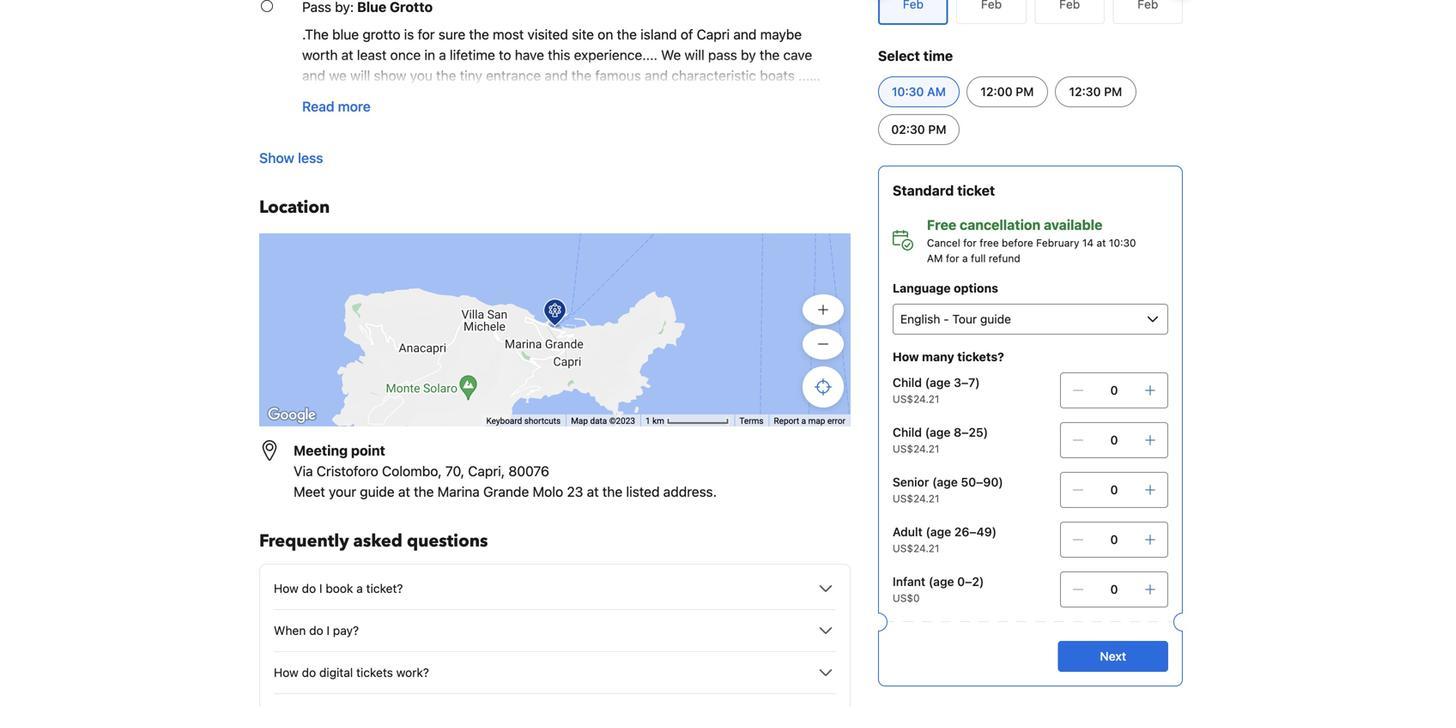 Task type: describe. For each thing, give the bounding box(es) containing it.
a inside .the blue grotto is for sure the most visited site on the island of capri and maybe worth at least once in a lifetime to have this experience.... we will pass by the cave and we will show you the tiny entrance and the famous and characteristic boats ..... and the big line to enter that we will reappear with this tour continuing our tour to show you the beauty of capri seen from the sea
[[439, 47, 446, 63]]

error
[[828, 416, 846, 426]]

0 vertical spatial 10:30
[[892, 85, 924, 99]]

report a map error
[[774, 416, 846, 426]]

0 vertical spatial will
[[685, 47, 705, 63]]

2 horizontal spatial to
[[794, 88, 806, 104]]

0 horizontal spatial to
[[403, 88, 415, 104]]

14
[[1083, 237, 1094, 249]]

(age for 50–90)
[[933, 475, 958, 489]]

our
[[741, 88, 761, 104]]

work?
[[396, 666, 429, 680]]

keyboard shortcuts button
[[486, 415, 561, 427]]

child for child (age 3–7)
[[893, 376, 922, 390]]

0 horizontal spatial capri
[[451, 109, 484, 125]]

from
[[521, 109, 550, 125]]

worth
[[302, 47, 338, 63]]

1 tour from the left
[[643, 88, 668, 104]]

12:00
[[981, 85, 1013, 99]]

0 horizontal spatial you
[[339, 109, 361, 125]]

cancellation
[[960, 217, 1041, 233]]

the down reappear
[[554, 109, 574, 125]]

meet
[[294, 484, 325, 500]]

pm for 02:30 pm
[[929, 122, 947, 137]]

shortcuts
[[524, 416, 561, 426]]

language options
[[893, 281, 999, 295]]

02:30 pm
[[892, 122, 947, 137]]

cristoforo
[[317, 463, 379, 480]]

for for cancel
[[964, 237, 977, 249]]

frequently asked questions
[[259, 530, 488, 553]]

10:30 inside the free cancellation available cancel for free before february 14 at 10:30 am for a full refund
[[1109, 237, 1137, 249]]

big
[[354, 88, 374, 104]]

cancel
[[927, 237, 961, 249]]

enter
[[419, 88, 451, 104]]

23
[[567, 484, 583, 500]]

1
[[646, 416, 651, 426]]

line
[[377, 88, 399, 104]]

0–2)
[[958, 575, 984, 589]]

how for how do i book a ticket?
[[274, 582, 299, 596]]

colombo,
[[382, 463, 442, 480]]

continuing
[[672, 88, 737, 104]]

read
[[302, 98, 335, 115]]

child for child (age 8–25)
[[893, 426, 922, 440]]

1 vertical spatial will
[[350, 67, 370, 84]]

the up "enter"
[[436, 67, 456, 84]]

how do digital tickets work? button
[[274, 663, 836, 684]]

0 vertical spatial am
[[927, 85, 946, 99]]

island
[[641, 26, 677, 43]]

pay?
[[333, 624, 359, 638]]

us$0
[[893, 593, 920, 605]]

us$24.21 for child (age 3–7)
[[893, 393, 940, 405]]

many
[[922, 350, 955, 364]]

we
[[661, 47, 681, 63]]

i for book
[[319, 582, 322, 596]]

the down big
[[365, 109, 385, 125]]

12:30 pm
[[1070, 85, 1123, 99]]

before
[[1002, 237, 1034, 249]]

02:30
[[892, 122, 925, 137]]

child (age 3–7) us$24.21
[[893, 376, 980, 405]]

10:30 am
[[892, 85, 946, 99]]

.the blue grotto is for sure the most visited site on the island of capri and maybe worth at least once in a lifetime to have this experience.... we will pass by the cave and we will show you the tiny entrance and the famous and characteristic boats ..... and the big line to enter that we will reappear with this tour continuing our tour to show you the beauty of capri seen from the sea
[[302, 26, 818, 125]]

by
[[741, 47, 756, 63]]

and up reappear
[[545, 67, 568, 84]]

read more
[[302, 98, 371, 115]]

free
[[980, 237, 999, 249]]

boats
[[760, 67, 795, 84]]

listed
[[626, 484, 660, 500]]

is
[[404, 26, 414, 43]]

famous
[[595, 67, 641, 84]]

next button
[[1058, 641, 1169, 672]]

next
[[1100, 650, 1127, 664]]

50–90)
[[961, 475, 1004, 489]]

a left "map"
[[802, 416, 806, 426]]

0 vertical spatial of
[[681, 26, 693, 43]]

the right the on
[[617, 26, 637, 43]]

do for book
[[302, 582, 316, 596]]

meeting point via cristoforo colombo, 70, capri, 80076 meet your guide at the marina grande molo 23 at the listed address.
[[294, 443, 717, 500]]

how many tickets?
[[893, 350, 1005, 364]]

available
[[1044, 217, 1103, 233]]

and up by
[[734, 26, 757, 43]]

language
[[893, 281, 951, 295]]

how do digital tickets work?
[[274, 666, 429, 680]]

refund
[[989, 252, 1021, 264]]

map region
[[105, 165, 985, 605]]

a inside the free cancellation available cancel for free before february 14 at 10:30 am for a full refund
[[963, 252, 968, 264]]

tickets
[[356, 666, 393, 680]]

show
[[259, 150, 295, 166]]

your
[[329, 484, 356, 500]]

0 horizontal spatial we
[[329, 67, 347, 84]]

0 for 0–2)
[[1111, 583, 1118, 597]]

map data ©2023
[[571, 416, 635, 426]]

the down colombo,
[[414, 484, 434, 500]]

report
[[774, 416, 800, 426]]

2 vertical spatial for
[[946, 252, 960, 264]]

maybe
[[761, 26, 802, 43]]

beauty
[[388, 109, 431, 125]]

at down colombo,
[[398, 484, 410, 500]]

12:00 pm
[[981, 85, 1034, 99]]

free
[[927, 217, 957, 233]]

marina
[[438, 484, 480, 500]]

0 for 8–25)
[[1111, 433, 1118, 447]]

ticket
[[958, 182, 995, 199]]

site
[[572, 26, 594, 43]]

grotto
[[363, 26, 401, 43]]

for for is
[[418, 26, 435, 43]]

(age for 26–49)
[[926, 525, 952, 539]]

(age for 8–25)
[[925, 426, 951, 440]]

the right by
[[760, 47, 780, 63]]

0 horizontal spatial this
[[548, 47, 571, 63]]

0 vertical spatial show
[[374, 67, 407, 84]]

when do i pay?
[[274, 624, 359, 638]]

8–25)
[[954, 426, 988, 440]]

infant
[[893, 575, 926, 589]]

1 vertical spatial of
[[435, 109, 447, 125]]



Task type: locate. For each thing, give the bounding box(es) containing it.
(age for 3–7)
[[925, 376, 951, 390]]

report a map error link
[[774, 416, 846, 426]]

us$24.21 inside senior (age 50–90) us$24.21
[[893, 493, 940, 505]]

1 horizontal spatial 10:30
[[1109, 237, 1137, 249]]

child inside child (age 3–7) us$24.21
[[893, 376, 922, 390]]

capri down that
[[451, 109, 484, 125]]

3 us$24.21 from the top
[[893, 493, 940, 505]]

to up beauty
[[403, 88, 415, 104]]

2 us$24.21 from the top
[[893, 443, 940, 455]]

you down the in
[[410, 67, 433, 84]]

visited
[[528, 26, 568, 43]]

do for tickets
[[302, 666, 316, 680]]

3 0 from the top
[[1111, 483, 1118, 497]]

you down big
[[339, 109, 361, 125]]

of
[[681, 26, 693, 43], [435, 109, 447, 125]]

10:30 right 14
[[1109, 237, 1137, 249]]

at right 23
[[587, 484, 599, 500]]

and
[[302, 88, 327, 104]]

the
[[469, 26, 489, 43], [617, 26, 637, 43], [760, 47, 780, 63], [436, 67, 456, 84], [572, 67, 592, 84], [331, 88, 351, 104], [365, 109, 385, 125], [554, 109, 574, 125], [414, 484, 434, 500], [603, 484, 623, 500]]

select time
[[878, 48, 953, 64]]

us$24.21 inside child (age 3–7) us$24.21
[[893, 393, 940, 405]]

1 horizontal spatial to
[[499, 47, 511, 63]]

0 vertical spatial we
[[329, 67, 347, 84]]

will right we
[[685, 47, 705, 63]]

1 vertical spatial show
[[302, 109, 335, 125]]

terms link
[[740, 416, 764, 426]]

0 vertical spatial child
[[893, 376, 922, 390]]

frequently
[[259, 530, 349, 553]]

pm right 12:00 at the top right
[[1016, 85, 1034, 99]]

map
[[809, 416, 826, 426]]

for down cancel in the right top of the page
[[946, 252, 960, 264]]

0 horizontal spatial tour
[[643, 88, 668, 104]]

standard
[[893, 182, 954, 199]]

0 vertical spatial i
[[319, 582, 322, 596]]

2 horizontal spatial for
[[964, 237, 977, 249]]

sea
[[577, 109, 599, 125]]

a left full
[[963, 252, 968, 264]]

0 for 50–90)
[[1111, 483, 1118, 497]]

0 vertical spatial this
[[548, 47, 571, 63]]

us$24.21 for child (age 8–25)
[[893, 443, 940, 455]]

10:30 down select time
[[892, 85, 924, 99]]

molo
[[533, 484, 563, 500]]

us$24.21 inside adult (age 26–49) us$24.21
[[893, 543, 940, 555]]

least
[[357, 47, 387, 63]]

0 vertical spatial you
[[410, 67, 433, 84]]

80076
[[509, 463, 550, 480]]

1 vertical spatial for
[[964, 237, 977, 249]]

lifetime
[[450, 47, 495, 63]]

do
[[302, 582, 316, 596], [309, 624, 323, 638], [302, 666, 316, 680]]

i left the pay?
[[327, 624, 330, 638]]

digital
[[319, 666, 353, 680]]

(age inside senior (age 50–90) us$24.21
[[933, 475, 958, 489]]

us$24.21 up the senior
[[893, 443, 940, 455]]

we down worth
[[329, 67, 347, 84]]

show less button
[[259, 148, 323, 168]]

and down we
[[645, 67, 668, 84]]

capri up 'pass'
[[697, 26, 730, 43]]

child up the senior
[[893, 426, 922, 440]]

tour down we
[[643, 88, 668, 104]]

1 horizontal spatial i
[[327, 624, 330, 638]]

2 vertical spatial do
[[302, 666, 316, 680]]

70,
[[446, 463, 465, 480]]

do for pay?
[[309, 624, 323, 638]]

how for how do digital tickets work?
[[274, 666, 299, 680]]

keyboard shortcuts
[[486, 416, 561, 426]]

(age right adult
[[926, 525, 952, 539]]

this down famous
[[617, 88, 639, 104]]

i inside dropdown button
[[319, 582, 322, 596]]

pm right 02:30
[[929, 122, 947, 137]]

1 us$24.21 from the top
[[893, 393, 940, 405]]

12:30
[[1070, 85, 1101, 99]]

how
[[893, 350, 919, 364], [274, 582, 299, 596], [274, 666, 299, 680]]

do right "when"
[[309, 624, 323, 638]]

when do i pay? button
[[274, 621, 836, 641]]

asked
[[353, 530, 403, 553]]

us$24.21 up 'child (age 8–25) us$24.21'
[[893, 393, 940, 405]]

do left digital
[[302, 666, 316, 680]]

february
[[1037, 237, 1080, 249]]

pass
[[708, 47, 738, 63]]

how for how many tickets?
[[893, 350, 919, 364]]

guide
[[360, 484, 395, 500]]

5 0 from the top
[[1111, 583, 1118, 597]]

adult (age 26–49) us$24.21
[[893, 525, 997, 555]]

show
[[374, 67, 407, 84], [302, 109, 335, 125]]

1 0 from the top
[[1111, 383, 1118, 398]]

4 us$24.21 from the top
[[893, 543, 940, 555]]

1 vertical spatial how
[[274, 582, 299, 596]]

how left many
[[893, 350, 919, 364]]

with
[[587, 88, 613, 104]]

us$24.21 inside 'child (age 8–25) us$24.21'
[[893, 443, 940, 455]]

ticket?
[[366, 582, 403, 596]]

free cancellation available cancel for free before february 14 at 10:30 am for a full refund
[[927, 217, 1137, 264]]

4 0 from the top
[[1111, 533, 1118, 547]]

0
[[1111, 383, 1118, 398], [1111, 433, 1118, 447], [1111, 483, 1118, 497], [1111, 533, 1118, 547], [1111, 583, 1118, 597]]

pm
[[1016, 85, 1034, 99], [1104, 85, 1123, 99], [929, 122, 947, 137]]

1 vertical spatial 10:30
[[1109, 237, 1137, 249]]

km
[[653, 416, 665, 426]]

i inside dropdown button
[[327, 624, 330, 638]]

0 horizontal spatial of
[[435, 109, 447, 125]]

at inside the free cancellation available cancel for free before february 14 at 10:30 am for a full refund
[[1097, 237, 1106, 249]]

us$24.21 down adult
[[893, 543, 940, 555]]

for right is
[[418, 26, 435, 43]]

grande
[[483, 484, 529, 500]]

meeting
[[294, 443, 348, 459]]

capri,
[[468, 463, 505, 480]]

a right "book" at the left bottom
[[357, 582, 363, 596]]

at inside .the blue grotto is for sure the most visited site on the island of capri and maybe worth at least once in a lifetime to have this experience.... we will pass by the cave and we will show you the tiny entrance and the famous and characteristic boats ..... and the big line to enter that we will reappear with this tour continuing our tour to show you the beauty of capri seen from the sea
[[341, 47, 353, 63]]

(age inside child (age 3–7) us$24.21
[[925, 376, 951, 390]]

am inside the free cancellation available cancel for free before february 14 at 10:30 am for a full refund
[[927, 252, 943, 264]]

(age down many
[[925, 376, 951, 390]]

at right 14
[[1097, 237, 1106, 249]]

(age left 0–2)
[[929, 575, 955, 589]]

1 horizontal spatial you
[[410, 67, 433, 84]]

for up full
[[964, 237, 977, 249]]

pm right 12:30
[[1104, 85, 1123, 99]]

to down most
[[499, 47, 511, 63]]

for inside .the blue grotto is for sure the most visited site on the island of capri and maybe worth at least once in a lifetime to have this experience.... we will pass by the cave and we will show you the tiny entrance and the famous and characteristic boats ..... and the big line to enter that we will reappear with this tour continuing our tour to show you the beauty of capri seen from the sea
[[418, 26, 435, 43]]

of down "enter"
[[435, 109, 447, 125]]

show down and
[[302, 109, 335, 125]]

us$24.21 down the senior
[[893, 493, 940, 505]]

2 vertical spatial how
[[274, 666, 299, 680]]

adult
[[893, 525, 923, 539]]

0 horizontal spatial for
[[418, 26, 435, 43]]

0 vertical spatial do
[[302, 582, 316, 596]]

child inside 'child (age 8–25) us$24.21'
[[893, 426, 922, 440]]

0 horizontal spatial 10:30
[[892, 85, 924, 99]]

(age inside 'child (age 8–25) us$24.21'
[[925, 426, 951, 440]]

1 horizontal spatial of
[[681, 26, 693, 43]]

to down .....
[[794, 88, 806, 104]]

0 horizontal spatial will
[[350, 67, 370, 84]]

a inside the how do i book a ticket? dropdown button
[[357, 582, 363, 596]]

1 horizontal spatial show
[[374, 67, 407, 84]]

1 vertical spatial i
[[327, 624, 330, 638]]

show up line
[[374, 67, 407, 84]]

most
[[493, 26, 524, 43]]

1 vertical spatial you
[[339, 109, 361, 125]]

the left listed
[[603, 484, 623, 500]]

child
[[893, 376, 922, 390], [893, 426, 922, 440]]

full
[[971, 252, 986, 264]]

we up seen
[[483, 88, 501, 104]]

senior
[[893, 475, 929, 489]]

1 horizontal spatial pm
[[1016, 85, 1034, 99]]

this down visited
[[548, 47, 571, 63]]

2 child from the top
[[893, 426, 922, 440]]

0 horizontal spatial show
[[302, 109, 335, 125]]

i for pay?
[[327, 624, 330, 638]]

us$24.21 for senior (age 50–90)
[[893, 493, 940, 505]]

(age
[[925, 376, 951, 390], [925, 426, 951, 440], [933, 475, 958, 489], [926, 525, 952, 539], [929, 575, 955, 589]]

pm for 12:00 pm
[[1016, 85, 1034, 99]]

google image
[[264, 404, 320, 427]]

will up big
[[350, 67, 370, 84]]

show less
[[259, 150, 323, 166]]

(age left 8–25)
[[925, 426, 951, 440]]

1 vertical spatial we
[[483, 88, 501, 104]]

1 km button
[[641, 415, 735, 427]]

1 horizontal spatial tour
[[765, 88, 790, 104]]

1 child from the top
[[893, 376, 922, 390]]

0 vertical spatial for
[[418, 26, 435, 43]]

a right the in
[[439, 47, 446, 63]]

tour down boats
[[765, 88, 790, 104]]

1 vertical spatial capri
[[451, 109, 484, 125]]

1 horizontal spatial for
[[946, 252, 960, 264]]

cave
[[784, 47, 813, 63]]

1 horizontal spatial this
[[617, 88, 639, 104]]

blue
[[332, 26, 359, 43]]

to
[[499, 47, 511, 63], [403, 88, 415, 104], [794, 88, 806, 104]]

0 vertical spatial capri
[[697, 26, 730, 43]]

questions
[[407, 530, 488, 553]]

point
[[351, 443, 385, 459]]

0 vertical spatial how
[[893, 350, 919, 364]]

child down how many tickets?
[[893, 376, 922, 390]]

tour
[[643, 88, 668, 104], [765, 88, 790, 104]]

we
[[329, 67, 347, 84], [483, 88, 501, 104]]

seen
[[488, 109, 517, 125]]

tickets?
[[958, 350, 1005, 364]]

3–7)
[[954, 376, 980, 390]]

of up we
[[681, 26, 693, 43]]

2 vertical spatial will
[[504, 88, 524, 104]]

2 horizontal spatial pm
[[1104, 85, 1123, 99]]

do left "book" at the left bottom
[[302, 582, 316, 596]]

do inside dropdown button
[[309, 624, 323, 638]]

and up and
[[302, 67, 326, 84]]

more
[[338, 98, 371, 115]]

2 0 from the top
[[1111, 433, 1118, 447]]

1 horizontal spatial we
[[483, 88, 501, 104]]

how up "when"
[[274, 582, 299, 596]]

1 vertical spatial do
[[309, 624, 323, 638]]

(age inside adult (age 26–49) us$24.21
[[926, 525, 952, 539]]

0 horizontal spatial pm
[[929, 122, 947, 137]]

will down 'entrance'
[[504, 88, 524, 104]]

data
[[590, 416, 607, 426]]

the up "with"
[[572, 67, 592, 84]]

how down "when"
[[274, 666, 299, 680]]

(age right the senior
[[933, 475, 958, 489]]

how do i book a ticket?
[[274, 582, 403, 596]]

2 tour from the left
[[765, 88, 790, 104]]

1 vertical spatial this
[[617, 88, 639, 104]]

(age inside infant (age 0–2) us$0
[[929, 575, 955, 589]]

26–49)
[[955, 525, 997, 539]]

1 vertical spatial am
[[927, 252, 943, 264]]

0 horizontal spatial i
[[319, 582, 322, 596]]

am down time
[[927, 85, 946, 99]]

.the
[[302, 26, 329, 43]]

1 horizontal spatial capri
[[697, 26, 730, 43]]

pm for 12:30 pm
[[1104, 85, 1123, 99]]

(age for 0–2)
[[929, 575, 955, 589]]

once
[[390, 47, 421, 63]]

options
[[954, 281, 999, 295]]

read more button
[[292, 86, 381, 127]]

us$24.21 for adult (age 26–49)
[[893, 543, 940, 555]]

2 horizontal spatial will
[[685, 47, 705, 63]]

0 for 3–7)
[[1111, 383, 1118, 398]]

experience....
[[574, 47, 658, 63]]

0 for 26–49)
[[1111, 533, 1118, 547]]

the up lifetime
[[469, 26, 489, 43]]

entrance
[[486, 67, 541, 84]]

the left big
[[331, 88, 351, 104]]

.....
[[799, 67, 818, 84]]

i left "book" at the left bottom
[[319, 582, 322, 596]]

at
[[341, 47, 353, 63], [1097, 237, 1106, 249], [398, 484, 410, 500], [587, 484, 599, 500]]

at down 'blue'
[[341, 47, 353, 63]]

1 horizontal spatial will
[[504, 88, 524, 104]]

am down cancel in the right top of the page
[[927, 252, 943, 264]]

1 vertical spatial child
[[893, 426, 922, 440]]



Task type: vqa. For each thing, say whether or not it's contained in the screenshot.


